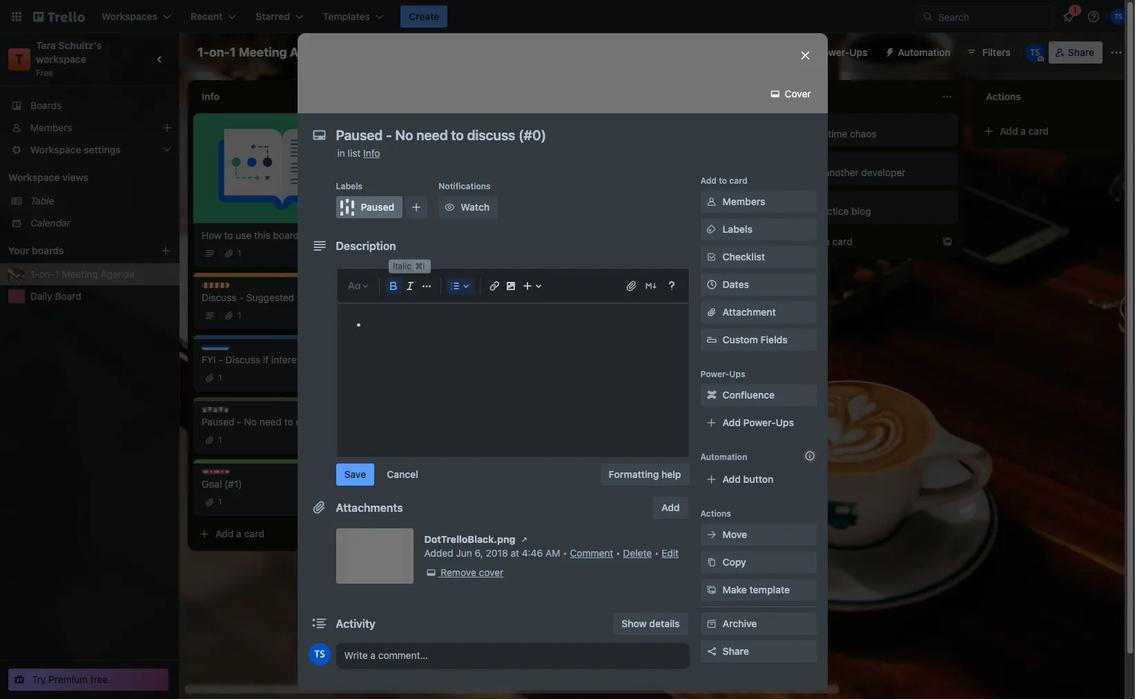 Task type: locate. For each thing, give the bounding box(es) containing it.
few
[[398, 194, 414, 206]]

sm image left archive
[[705, 617, 719, 631]]

paused left few
[[361, 201, 395, 213]]

share button down archive link
[[701, 641, 817, 663]]

the right for
[[509, 180, 523, 192]]

None text field
[[329, 123, 785, 148]]

discuss up months.
[[412, 171, 443, 182]]

ups left automation button
[[850, 46, 868, 58]]

0 vertical spatial create from template… image
[[746, 211, 757, 222]]

ups up "confluence"
[[730, 369, 746, 379]]

2 horizontal spatial power-
[[818, 46, 850, 58]]

on left x,
[[479, 128, 491, 140]]

automation
[[899, 46, 951, 58], [701, 452, 748, 462]]

1 horizontal spatial 1-
[[198, 45, 209, 59]]

0 horizontal spatial meeting
[[62, 268, 98, 280]]

1 horizontal spatial labels
[[723, 223, 753, 235]]

on right feedback
[[730, 167, 741, 178]]

power-ups button
[[790, 41, 877, 64]]

sm image left make
[[705, 583, 719, 597]]

labels link
[[701, 218, 817, 240]]

1 vertical spatial can
[[443, 233, 459, 245]]

manage
[[790, 128, 826, 140]]

discuss left suggested
[[202, 292, 237, 303]]

the down the can
[[594, 180, 609, 192]]

meeting
[[239, 45, 287, 59], [62, 268, 98, 280]]

discuss inside discuss i've drafted my goals for the next few months. any feedback?
[[412, 171, 443, 182]]

1 horizontal spatial can
[[526, 128, 542, 140]]

0 vertical spatial meeting
[[239, 45, 287, 59]]

1 vertical spatial color: orange, title: "discuss" element
[[398, 171, 443, 182]]

1 vertical spatial power-ups
[[701, 369, 746, 379]]

color: orange, title: "discuss" element up months.
[[398, 171, 443, 182]]

members link up labels link
[[701, 191, 817, 213]]

how to use this board
[[202, 229, 299, 241]]

1 vertical spatial 1-
[[30, 268, 39, 280]]

tara schultz's workspace free
[[36, 39, 104, 78]]

workspace views
[[8, 171, 88, 183]]

0 horizontal spatial color: orange, title: "discuss" element
[[202, 283, 247, 293]]

how
[[202, 229, 222, 241]]

0 vertical spatial color: orange, title: "discuss" element
[[594, 119, 639, 129]]

0 vertical spatial ups
[[850, 46, 868, 58]]

1 horizontal spatial 1-on-1 meeting agenda
[[198, 45, 336, 59]]

can inside the blocker the team is stuck on x, how can we move forward?
[[526, 128, 542, 140]]

to right "give"
[[719, 176, 728, 186]]

practice
[[813, 205, 850, 217]]

1 vertical spatial color: pink, title: "goal" element
[[790, 196, 822, 207]]

0 horizontal spatial power-
[[701, 369, 730, 379]]

1 horizontal spatial on
[[730, 167, 741, 178]]

power-
[[818, 46, 850, 58], [701, 369, 730, 379], [744, 417, 776, 428]]

filters button
[[962, 41, 1016, 64]]

if inside i think we can improve velocity if we make some tooling changes.
[[537, 233, 543, 245]]

discuss left 'interested'
[[226, 354, 260, 366]]

0 vertical spatial 1-
[[198, 45, 209, 59]]

improve
[[462, 233, 497, 245]]

sm image down add to card
[[705, 195, 719, 209]]

in list info
[[338, 147, 380, 159]]

to inside paused paused - no need to discuss (#0)
[[284, 416, 293, 428]]

free
[[90, 674, 108, 685]]

feedback?
[[475, 194, 521, 206]]

1 horizontal spatial power-ups
[[818, 46, 868, 58]]

sm image inside copy link
[[705, 556, 719, 569]]

daily board link
[[30, 290, 171, 303]]

copy
[[723, 556, 747, 568]]

blocker
[[412, 119, 442, 129]]

0 vertical spatial can
[[526, 128, 542, 140]]

- inside discuss discuss - suggested topic (#3)
[[239, 292, 244, 303]]

2 vertical spatial color: orange, title: "discuss" element
[[202, 283, 247, 293]]

1 horizontal spatial create from template… image
[[746, 211, 757, 222]]

0 horizontal spatial automation
[[701, 452, 748, 462]]

color: black, title: "paused" element
[[336, 196, 403, 218], [202, 407, 245, 417]]

can
[[526, 128, 542, 140], [443, 233, 459, 245]]

sm image for confluence
[[705, 388, 719, 402]]

0 horizontal spatial to
[[224, 229, 233, 241]]

show details
[[622, 618, 680, 629]]

automation up add button
[[701, 452, 748, 462]]

labels
[[336, 181, 363, 191], [723, 223, 753, 235]]

meeting inside text box
[[239, 45, 287, 59]]

(#1)
[[225, 478, 242, 490]]

color: orange, title: "discuss" element down how
[[202, 283, 247, 293]]

i've
[[398, 180, 414, 192]]

sm image
[[705, 195, 719, 209], [443, 200, 457, 214], [705, 250, 719, 264], [705, 528, 719, 542], [425, 566, 438, 580], [705, 583, 719, 597], [705, 617, 719, 631]]

members down add to card
[[723, 196, 766, 207]]

can you please give feedback on the report?
[[594, 167, 741, 192]]

sm image inside archive link
[[705, 617, 719, 631]]

primary element
[[0, 0, 1136, 33]]

0 vertical spatial labels
[[336, 181, 363, 191]]

1 vertical spatial on
[[730, 167, 741, 178]]

on inside the blocker the team is stuck on x, how can we move forward?
[[479, 128, 491, 140]]

- inside fyi fyi - discuss if interested (#6)
[[219, 354, 223, 366]]

- for paused
[[237, 416, 242, 428]]

0 vertical spatial color: pink, title: "goal" element
[[790, 119, 822, 129]]

sm image inside watch button
[[443, 200, 457, 214]]

share button
[[1049, 41, 1103, 64], [701, 641, 817, 663]]

sm image left "checklist" on the top right of the page
[[705, 250, 719, 264]]

you
[[614, 167, 631, 178]]

add button button
[[701, 468, 817, 491]]

interested
[[271, 354, 316, 366]]

on inside can you please give feedback on the report?
[[730, 167, 741, 178]]

lists image
[[447, 278, 463, 294]]

feedback
[[686, 167, 727, 178]]

0 vertical spatial on
[[479, 128, 491, 140]]

power- up cover link
[[818, 46, 850, 58]]

sm image for copy
[[705, 556, 719, 569]]

0 vertical spatial power-ups
[[818, 46, 868, 58]]

ups
[[850, 46, 868, 58], [730, 369, 746, 379], [776, 417, 795, 428]]

blocker the team is stuck on x, how can we move forward?
[[398, 119, 557, 153]]

share left 'show menu' image
[[1069, 46, 1095, 58]]

open information menu image
[[1088, 10, 1101, 23]]

color: pink, title: "goal" element
[[790, 119, 822, 129], [790, 196, 822, 207], [202, 469, 234, 480]]

color: black, title: "paused" element up 'description'
[[336, 196, 403, 218]]

2 vertical spatial ups
[[776, 417, 795, 428]]

members
[[30, 122, 72, 133], [723, 196, 766, 207]]

power-ups up cover link
[[818, 46, 868, 58]]

the inside discuss i've drafted my goals for the next few months. any feedback?
[[509, 180, 523, 192]]

view markdown image
[[644, 279, 658, 293]]

color: orange, title: "discuss" element
[[594, 119, 639, 129], [398, 171, 443, 182], [202, 283, 247, 293]]

1-on-1 meeting agenda
[[198, 45, 336, 59], [30, 268, 135, 280]]

0 horizontal spatial can
[[443, 233, 459, 245]]

0 horizontal spatial tara schultz (taraschultz7) image
[[309, 643, 331, 665]]

edit link
[[662, 547, 679, 559]]

1 horizontal spatial if
[[537, 233, 543, 245]]

1 vertical spatial to
[[224, 229, 233, 241]]

1 horizontal spatial members link
[[701, 191, 817, 213]]

discuss up you
[[608, 119, 639, 129]]

2 horizontal spatial create from template… image
[[942, 236, 954, 247]]

0 horizontal spatial power-ups
[[701, 369, 746, 379]]

0 horizontal spatial 1-on-1 meeting agenda
[[30, 268, 135, 280]]

sm image for members
[[705, 195, 719, 209]]

discuss i've drafted my goals for the next few months. any feedback?
[[398, 171, 545, 206]]

to for use
[[224, 229, 233, 241]]

(#3)
[[322, 292, 341, 303]]

0 vertical spatial power-
[[818, 46, 850, 58]]

added jun 6, 2018 at 4:46 am
[[425, 547, 561, 559]]

0 vertical spatial 1-on-1 meeting agenda
[[198, 45, 336, 59]]

0 horizontal spatial on-
[[39, 268, 55, 280]]

0 horizontal spatial the
[[509, 180, 523, 192]]

0 horizontal spatial 1-
[[30, 268, 39, 280]]

your
[[8, 245, 29, 256]]

color: black, title: "paused" element left need
[[202, 407, 245, 417]]

1 horizontal spatial meeting
[[239, 45, 287, 59]]

actions
[[701, 509, 732, 519]]

1 vertical spatial if
[[263, 354, 269, 366]]

1 inside text box
[[230, 45, 236, 59]]

1 horizontal spatial the
[[594, 180, 609, 192]]

sm image inside checklist link
[[705, 250, 719, 264]]

open help dialog image
[[664, 278, 680, 294]]

0 horizontal spatial color: black, title: "paused" element
[[202, 407, 245, 417]]

create from template… image
[[746, 211, 757, 222], [942, 236, 954, 247], [354, 529, 365, 540]]

discuss for discuss
[[608, 119, 639, 129]]

add power-ups link
[[701, 412, 817, 434]]

1 vertical spatial share button
[[701, 641, 817, 663]]

goal (#1) link
[[202, 477, 362, 491]]

members link
[[0, 117, 180, 139], [701, 191, 817, 213]]

2 the from the left
[[594, 180, 609, 192]]

table link
[[30, 194, 171, 208]]

sm image down my
[[443, 200, 457, 214]]

calendar
[[30, 217, 70, 229]]

0 vertical spatial color: black, title: "paused" element
[[336, 196, 403, 218]]

if left 'interested'
[[263, 354, 269, 366]]

1 vertical spatial members
[[723, 196, 766, 207]]

0 vertical spatial share button
[[1049, 41, 1103, 64]]

members down the boards
[[30, 122, 72, 133]]

members link down the boards
[[0, 117, 180, 139]]

color: red, title: "blocker" element
[[398, 119, 442, 129]]

on for feedback
[[730, 167, 741, 178]]

show details link
[[614, 613, 689, 635]]

1 vertical spatial -
[[219, 354, 223, 366]]

0 vertical spatial members
[[30, 122, 72, 133]]

we right velocity
[[545, 233, 558, 245]]

power-ups up "confluence"
[[701, 369, 746, 379]]

paused left need
[[216, 407, 245, 417]]

to left use
[[224, 229, 233, 241]]

formatting help
[[609, 468, 682, 480]]

sm image inside move link
[[705, 528, 719, 542]]

sm image inside labels link
[[705, 222, 719, 236]]

mentor
[[790, 167, 822, 178]]

more formatting image
[[418, 278, 435, 294]]

the for report?
[[594, 180, 609, 192]]

save button
[[336, 464, 375, 486]]

automation down search icon
[[899, 46, 951, 58]]

cover link
[[765, 83, 820, 105]]

custom fields button
[[701, 333, 817, 347]]

0 vertical spatial tara schultz (taraschultz7) image
[[1111, 8, 1128, 25]]

we inside the blocker the team is stuck on x, how can we move forward?
[[545, 128, 557, 140]]

1 vertical spatial color: black, title: "paused" element
[[202, 407, 245, 417]]

sm image inside automation button
[[879, 41, 899, 61]]

to right need
[[284, 416, 293, 428]]

power- up "confluence"
[[701, 369, 730, 379]]

share down archive
[[723, 645, 750, 657]]

0 horizontal spatial share button
[[701, 641, 817, 663]]

1 the from the left
[[509, 180, 523, 192]]

paused
[[361, 201, 395, 213], [216, 407, 245, 417], [202, 416, 235, 428]]

share
[[1069, 46, 1095, 58], [723, 645, 750, 657]]

i think we can improve velocity if we make some tooling changes.
[[398, 233, 558, 258]]

color: orange, title: "discuss" element up you
[[594, 119, 639, 129]]

sm image inside members link
[[705, 195, 719, 209]]

2 vertical spatial to
[[284, 416, 293, 428]]

sm image for archive
[[705, 617, 719, 631]]

sm image inside make template 'link'
[[705, 583, 719, 597]]

use
[[236, 229, 252, 241]]

members for topmost members link
[[30, 122, 72, 133]]

0 horizontal spatial members
[[30, 122, 72, 133]]

0 vertical spatial if
[[537, 233, 543, 245]]

calendar link
[[30, 216, 171, 230]]

0 vertical spatial share
[[1069, 46, 1095, 58]]

2 vertical spatial create from template… image
[[354, 529, 365, 540]]

paused for paused paused - no need to discuss (#0)
[[216, 407, 245, 417]]

we right how in the top left of the page
[[545, 128, 557, 140]]

board
[[273, 229, 299, 241]]

sm image down added
[[425, 566, 438, 580]]

tooltip
[[389, 261, 431, 275]]

boards link
[[0, 95, 180, 117]]

sm image down actions
[[705, 528, 719, 542]]

0 vertical spatial -
[[239, 292, 244, 303]]

on for stuck
[[479, 128, 491, 140]]

can up some
[[443, 233, 459, 245]]

0 vertical spatial agenda
[[290, 45, 336, 59]]

tara schultz (taraschultz7) image
[[1111, 8, 1128, 25], [309, 643, 331, 665]]

fields
[[761, 334, 788, 345]]

discuss down use
[[216, 283, 247, 293]]

(#0)
[[332, 416, 352, 428]]

daily board
[[30, 290, 81, 302]]

- inside paused paused - no need to discuss (#0)
[[237, 416, 242, 428]]

0 horizontal spatial on
[[479, 128, 491, 140]]

can inside i think we can improve velocity if we make some tooling changes.
[[443, 233, 459, 245]]

paused left no
[[202, 416, 235, 428]]

i think we can improve velocity if we make some tooling changes. link
[[398, 232, 558, 260]]

goal best practice blog
[[790, 196, 872, 217]]

0 vertical spatial automation
[[899, 46, 951, 58]]

labels down "list"
[[336, 181, 363, 191]]

add board image
[[160, 245, 171, 256]]

1 vertical spatial automation
[[701, 452, 748, 462]]

workspace
[[8, 171, 60, 183]]

1-
[[198, 45, 209, 59], [30, 268, 39, 280]]

0 horizontal spatial members link
[[0, 117, 180, 139]]

sm image
[[879, 41, 899, 61], [769, 87, 783, 101], [705, 222, 719, 236], [705, 388, 719, 402], [518, 533, 532, 547], [705, 556, 719, 569]]

2 horizontal spatial ups
[[850, 46, 868, 58]]

ups up add button button
[[776, 417, 795, 428]]

watch
[[461, 201, 490, 213]]

labels up "checklist" on the top right of the page
[[723, 223, 753, 235]]

make template link
[[701, 579, 817, 601]]

can right how in the top left of the page
[[526, 128, 542, 140]]

try
[[32, 674, 46, 685]]

1 vertical spatial on-
[[39, 268, 55, 280]]

0 vertical spatial on-
[[209, 45, 230, 59]]

color: blue, title: "fyi" element
[[202, 345, 229, 355]]

2 vertical spatial power-
[[744, 417, 776, 428]]

2 horizontal spatial to
[[719, 176, 728, 186]]

is
[[443, 128, 450, 140]]

1 horizontal spatial tara schultz (taraschultz7) image
[[1111, 8, 1128, 25]]

2 horizontal spatial color: orange, title: "discuss" element
[[594, 119, 639, 129]]

share button down 1 notification icon
[[1049, 41, 1103, 64]]

1 horizontal spatial agenda
[[290, 45, 336, 59]]

goal inside the goal best practice blog
[[804, 196, 822, 207]]

1 vertical spatial power-
[[701, 369, 730, 379]]

formatting help link
[[601, 464, 690, 486]]

add a card
[[1001, 125, 1050, 137], [804, 236, 853, 247], [412, 277, 461, 289], [216, 528, 265, 540]]

x,
[[493, 128, 502, 140]]

if right velocity
[[537, 233, 543, 245]]

sm image for watch
[[443, 200, 457, 214]]

1 horizontal spatial on-
[[209, 45, 230, 59]]

Board name text field
[[191, 41, 343, 64]]

1 horizontal spatial members
[[723, 196, 766, 207]]

1 horizontal spatial automation
[[899, 46, 951, 58]]

in
[[338, 147, 345, 159]]

2018
[[486, 547, 508, 559]]

mentor another developer
[[790, 167, 906, 178]]

0 horizontal spatial agenda
[[101, 268, 135, 280]]

1 horizontal spatial to
[[284, 416, 293, 428]]

power- down "confluence"
[[744, 417, 776, 428]]

goal inside goal manage time chaos
[[804, 119, 822, 129]]

1 vertical spatial ups
[[730, 369, 746, 379]]

0 horizontal spatial labels
[[336, 181, 363, 191]]

boards
[[30, 99, 62, 111]]

0 horizontal spatial if
[[263, 354, 269, 366]]

1 vertical spatial share
[[723, 645, 750, 657]]

2 vertical spatial -
[[237, 416, 242, 428]]

the inside can you please give feedback on the report?
[[594, 180, 609, 192]]

delete link
[[624, 547, 652, 559]]

1 vertical spatial tara schultz (taraschultz7) image
[[309, 643, 331, 665]]



Task type: describe. For each thing, give the bounding box(es) containing it.
color: pink, title: "goal" element for best
[[790, 196, 822, 207]]

filters
[[983, 46, 1011, 58]]

show
[[622, 618, 647, 629]]

1 horizontal spatial ups
[[776, 417, 795, 428]]

- for discuss
[[239, 292, 244, 303]]

sm image for make template
[[705, 583, 719, 597]]

daily
[[30, 290, 52, 302]]

free
[[36, 68, 53, 78]]

1 vertical spatial create from template… image
[[942, 236, 954, 247]]

0 horizontal spatial share
[[723, 645, 750, 657]]

we up some
[[428, 233, 440, 245]]

notifications
[[439, 181, 491, 191]]

manage time chaos link
[[790, 127, 951, 141]]

cancel button
[[379, 464, 427, 486]]

any
[[455, 194, 472, 206]]

discuss for discuss i've drafted my goals for the next few months. any feedback?
[[412, 171, 443, 182]]

added
[[425, 547, 454, 559]]

try premium free button
[[8, 669, 169, 691]]

paused for paused
[[361, 201, 395, 213]]

1 horizontal spatial share
[[1069, 46, 1095, 58]]

edit
[[662, 547, 679, 559]]

1 vertical spatial meeting
[[62, 268, 98, 280]]

1 vertical spatial members link
[[701, 191, 817, 213]]

delete
[[624, 547, 652, 559]]

goal for goal
[[216, 469, 234, 480]]

members for the bottom members link
[[723, 196, 766, 207]]

add power-ups
[[723, 417, 795, 428]]

show menu image
[[1110, 46, 1124, 59]]

watch button
[[439, 196, 498, 218]]

views
[[62, 171, 88, 183]]

suggested
[[246, 292, 294, 303]]

premium
[[48, 674, 88, 685]]

editor toolbar toolbar
[[343, 275, 683, 297]]

1 vertical spatial agenda
[[101, 268, 135, 280]]

fyi fyi - discuss if interested (#6)
[[202, 345, 338, 366]]

drafted
[[416, 180, 449, 192]]

discuss
[[296, 416, 330, 428]]

tooltip containing italic
[[389, 261, 431, 275]]

blog
[[852, 205, 872, 217]]

copy link
[[701, 551, 817, 574]]

goal for manage
[[804, 119, 822, 129]]

sm image for labels
[[705, 222, 719, 236]]

add button
[[654, 497, 689, 519]]

goal for best
[[804, 196, 822, 207]]

power-ups inside button
[[818, 46, 868, 58]]

1 horizontal spatial power-
[[744, 417, 776, 428]]

cover
[[479, 567, 504, 578]]

tooling
[[451, 247, 482, 258]]

remove cover link
[[425, 566, 504, 580]]

comment
[[570, 547, 614, 559]]

no
[[244, 416, 257, 428]]

remove
[[441, 567, 477, 578]]

bold ⌘b image
[[385, 278, 402, 294]]

make template
[[723, 584, 791, 596]]

months.
[[417, 194, 453, 206]]

forward?
[[425, 142, 464, 153]]

my
[[452, 180, 465, 192]]

to for card
[[719, 176, 728, 186]]

discuss for discuss discuss - suggested topic (#3)
[[216, 283, 247, 293]]

power- inside button
[[818, 46, 850, 58]]

comment link
[[570, 547, 614, 559]]

tara schultz's workspace link
[[36, 39, 104, 65]]

tara
[[36, 39, 56, 51]]

1-on-1 meeting agenda link
[[30, 267, 171, 281]]

on- inside text box
[[209, 45, 230, 59]]

save
[[344, 468, 366, 480]]

attach and insert link image
[[625, 279, 639, 293]]

search image
[[923, 11, 934, 22]]

workspace
[[36, 53, 86, 65]]

archive link
[[701, 613, 817, 635]]

fyi - discuss if interested (#6) link
[[202, 353, 362, 367]]

1 vertical spatial labels
[[723, 223, 753, 235]]

add button
[[723, 473, 774, 485]]

color: pink, title: "goal" element for manage
[[790, 119, 822, 129]]

paused paused - no need to discuss (#0)
[[202, 407, 352, 428]]

- for fyi
[[219, 354, 223, 366]]

Search field
[[934, 6, 1055, 27]]

changes.
[[485, 247, 525, 258]]

image image
[[503, 278, 519, 294]]

attachments
[[336, 502, 403, 514]]

jun
[[456, 547, 472, 559]]

Main content area, start typing to enter text. text field
[[351, 316, 675, 358]]

0 vertical spatial members link
[[0, 117, 180, 139]]

1-on-1 meeting agenda inside text box
[[198, 45, 336, 59]]

agenda inside text box
[[290, 45, 336, 59]]

1 horizontal spatial share button
[[1049, 41, 1103, 64]]

create button
[[401, 6, 448, 28]]

Write a comment text field
[[336, 643, 690, 668]]

move
[[398, 142, 422, 153]]

1 horizontal spatial color: black, title: "paused" element
[[336, 196, 403, 218]]

formatting
[[609, 468, 659, 480]]

mentor another developer link
[[790, 166, 951, 180]]

template
[[750, 584, 791, 596]]

1 notification image
[[1061, 8, 1078, 25]]

ups inside button
[[850, 46, 868, 58]]

some
[[424, 247, 449, 258]]

custom
[[723, 334, 759, 345]]

description
[[336, 240, 396, 252]]

italic ⌘i image
[[402, 278, 418, 294]]

dottrelloblack.png
[[425, 533, 516, 545]]

if inside fyi fyi - discuss if interested (#6)
[[263, 354, 269, 366]]

please
[[633, 167, 662, 178]]

italic ⌘i
[[393, 263, 425, 273]]

attachment
[[723, 306, 776, 318]]

sm image inside cover link
[[769, 87, 783, 101]]

discuss inside fyi fyi - discuss if interested (#6)
[[226, 354, 260, 366]]

button
[[744, 473, 774, 485]]

give
[[665, 167, 683, 178]]

1- inside text box
[[198, 45, 209, 59]]

info link
[[364, 147, 380, 159]]

4:46
[[522, 547, 543, 559]]

2 vertical spatial color: pink, title: "goal" element
[[202, 469, 234, 480]]

cancel
[[387, 468, 419, 480]]

schultz's
[[58, 39, 102, 51]]

report?
[[611, 180, 643, 192]]

sm image for checklist
[[705, 250, 719, 264]]

⌘i
[[415, 263, 425, 273]]

create from template… image
[[550, 278, 561, 289]]

developer
[[862, 167, 906, 178]]

1 horizontal spatial color: orange, title: "discuss" element
[[398, 171, 443, 182]]

discuss discuss - suggested topic (#3)
[[202, 283, 341, 303]]

automation inside automation button
[[899, 46, 951, 58]]

time
[[829, 128, 848, 140]]

at
[[511, 547, 520, 559]]

link image
[[486, 278, 503, 294]]

i've drafted my goals for the next few months. any feedback? link
[[398, 180, 558, 207]]

move
[[723, 529, 748, 540]]

details
[[650, 618, 680, 629]]

best practice blog link
[[790, 205, 951, 218]]

make
[[398, 247, 422, 258]]

sm image for move
[[705, 528, 719, 542]]

try premium free
[[32, 674, 108, 685]]

0 horizontal spatial ups
[[730, 369, 746, 379]]

goal manage time chaos
[[790, 119, 877, 140]]

the
[[398, 128, 415, 140]]

board
[[55, 290, 81, 302]]

topic
[[297, 292, 319, 303]]

archive
[[723, 618, 758, 629]]

0 horizontal spatial create from template… image
[[354, 529, 365, 540]]

sm image for remove cover
[[425, 566, 438, 580]]

sm image for automation
[[879, 41, 899, 61]]

your boards with 2 items element
[[8, 243, 140, 259]]

remove cover
[[441, 567, 504, 578]]

the for next
[[509, 180, 523, 192]]

t link
[[8, 48, 30, 70]]

cover
[[783, 88, 812, 99]]

boards
[[32, 245, 64, 256]]

tara schultz (taraschultz7) image
[[1026, 43, 1045, 62]]

think
[[403, 233, 425, 245]]

1 vertical spatial 1-on-1 meeting agenda
[[30, 268, 135, 280]]



Task type: vqa. For each thing, say whether or not it's contained in the screenshot.
Goal inside the Goal Best practice blog
yes



